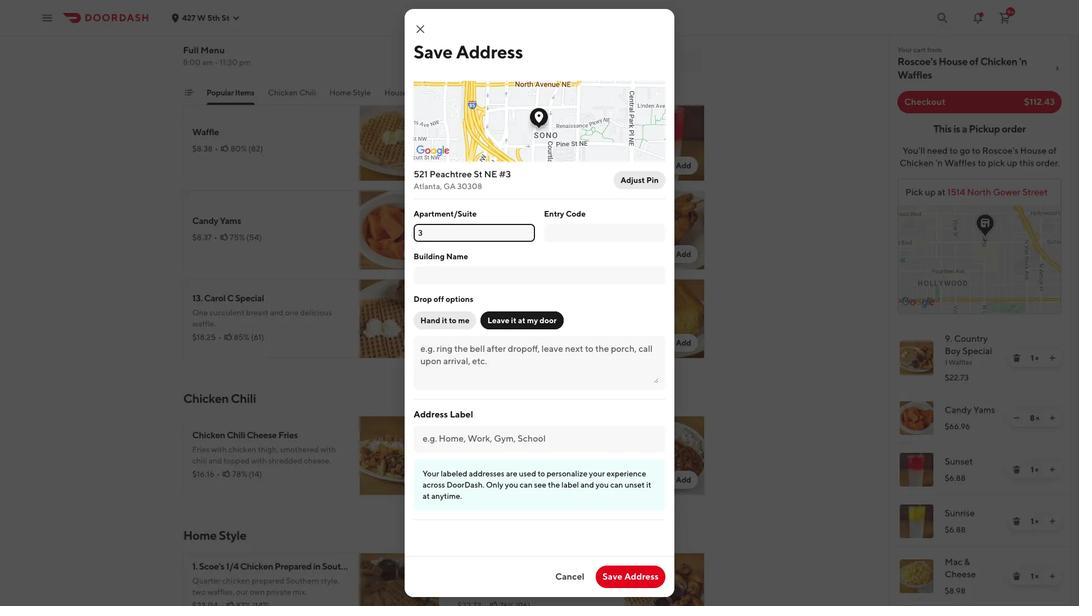 Task type: locate. For each thing, give the bounding box(es) containing it.
cancel
[[555, 572, 584, 583]]

one up the waffle.
[[192, 309, 208, 318]]

(54) right 83%
[[514, 233, 529, 242]]

full menu 8:00 am - 11:30 pm
[[183, 45, 251, 67]]

× for mac & cheese
[[1035, 573, 1039, 582]]

remove item from cart image
[[1012, 573, 1021, 582]]

• for $16.16 •
[[217, 470, 220, 479]]

$8.37 •
[[192, 233, 217, 242]]

1 horizontal spatial 9.
[[945, 334, 952, 345]]

3 remove item from cart image from the top
[[1012, 518, 1021, 527]]

0 horizontal spatial st
[[222, 13, 230, 22]]

0 horizontal spatial you
[[505, 481, 518, 490]]

a left cancel button
[[517, 577, 521, 586]]

-
[[215, 58, 218, 67]]

9. inside 9. country boy special three wings and a choice of two waffles or potato salad or french fries
[[192, 21, 199, 32]]

2 add one to cart image from the top
[[1048, 573, 1057, 582]]

86%
[[496, 465, 511, 474]]

• for $8.37 •
[[214, 233, 217, 242]]

salad
[[218, 48, 236, 57], [483, 588, 501, 597]]

• for $5.09 •
[[482, 233, 485, 242]]

anytime.
[[431, 492, 462, 501]]

remove item from cart image up remove item from cart icon
[[1012, 518, 1021, 527]]

sunset down the $66.96
[[945, 457, 973, 468]]

1 add one to cart image from the top
[[1048, 466, 1057, 475]]

yams up 75% on the top of page
[[220, 216, 241, 226]]

add one to cart image for 9. country boy special
[[1048, 354, 1057, 363]]

candy up the $66.96
[[945, 405, 972, 416]]

1 horizontal spatial fries
[[278, 431, 298, 441]]

sunset image
[[625, 102, 705, 182], [900, 454, 934, 487]]

roscoe's up pick
[[982, 146, 1018, 156]]

hand it to me button
[[414, 312, 476, 330]]

1 horizontal spatial potato
[[457, 588, 481, 597]]

french inside 'three wings and a choice of two waffles or potato salad or french fries'
[[512, 588, 537, 597]]

roscoe's down 'cart'
[[898, 56, 937, 67]]

• for $18.25 •
[[218, 333, 221, 342]]

0 vertical spatial mac & cheese image
[[625, 0, 705, 4]]

style inside button
[[353, 88, 371, 97]]

corn bread image
[[625, 279, 705, 359]]

up left this
[[1007, 158, 1017, 169]]

$6.88 up sunrise at the right bottom
[[945, 474, 965, 483]]

0 vertical spatial a
[[252, 37, 256, 46]]

1 vertical spatial $6.88
[[945, 474, 965, 483]]

add for bowl of chicken chili over white rice or beans
[[676, 476, 691, 485]]

sides
[[453, 88, 472, 97]]

at left 1514
[[937, 187, 946, 198]]

2 vertical spatial $6.88
[[945, 526, 965, 535]]

1 vertical spatial 1. scoe's 1/4 chicken prepared in southern style image
[[360, 554, 439, 607]]

your
[[589, 470, 605, 479]]

a up 76% (96)
[[252, 37, 256, 46]]

0 vertical spatial 'n
[[1019, 56, 1027, 67]]

fries up chili
[[192, 446, 210, 455]]

chicken chili
[[268, 88, 316, 97], [183, 392, 256, 406]]

sunset inside "sunset lemonade and fruit punch."
[[457, 121, 485, 132]]

• down the lemonade
[[480, 150, 484, 159]]

2 horizontal spatial address
[[624, 572, 659, 583]]

sunset lemonade and fruit punch.
[[457, 121, 553, 146]]

9. inside 9. country boy special 1 waffles
[[945, 334, 952, 345]]

0 vertical spatial chicken
[[228, 446, 256, 455]]

remove item from cart image for sunset
[[1012, 466, 1021, 475]]

e.g. ring the bell after dropoff, leave next to the porch, call upon arrival, etc. text field
[[420, 343, 659, 384]]

chicken
[[228, 446, 256, 455], [222, 577, 250, 586]]

9. country boy special image
[[360, 13, 439, 93], [900, 342, 934, 375], [625, 554, 705, 607]]

1 vertical spatial add one to cart image
[[1048, 573, 1057, 582]]

add button for chicken chili cheese fries
[[404, 472, 433, 490]]

• right $9.28 at the left of the page
[[480, 465, 483, 474]]

76%
[[234, 61, 249, 70]]

× for sunset
[[1035, 466, 1039, 475]]

1 vertical spatial three
[[457, 577, 478, 586]]

• right $16.16
[[217, 470, 220, 479]]

candy yams up the $66.96
[[945, 405, 995, 416]]

0 vertical spatial your
[[898, 46, 912, 54]]

0 vertical spatial fries
[[278, 431, 298, 441]]

chicken inside "bowl of chicken chili over white rice or beans over white rice or beans."
[[489, 436, 522, 447]]

2 horizontal spatial 9. country boy special image
[[900, 342, 934, 375]]

powered by google image for the rightmost map region
[[901, 297, 935, 309]]

85% (61)
[[234, 333, 264, 342]]

cheese inside chicken chili cheese fries fries with chicken thigh, smothered with chili and topped with shredded cheese.
[[247, 431, 277, 441]]

waffles inside 'roscoe's house of chicken 'n waffles'
[[898, 69, 932, 81]]

1 vertical spatial mac & cheese image
[[900, 560, 934, 594]]

a inside 9. country boy special three wings and a choice of two waffles or potato salad or french fries
[[252, 37, 256, 46]]

southern up mix.
[[286, 577, 319, 586]]

2 vertical spatial waffles
[[949, 359, 972, 367]]

cheese for &
[[945, 570, 976, 581]]

address inside button
[[624, 572, 659, 583]]

1. scoe's 1/4 chicken prepared in southern style image
[[360, 0, 439, 4], [360, 554, 439, 607]]

punch.
[[529, 137, 553, 146]]

notification bell image
[[971, 11, 985, 24]]

candy yams image for 75% (54)
[[360, 191, 439, 270]]

up right 'pick'
[[925, 187, 936, 198]]

1 vertical spatial sunset
[[945, 457, 973, 468]]

1 vertical spatial one
[[192, 309, 208, 318]]

you down are
[[505, 481, 518, 490]]

two inside 'three wings and a choice of two waffles or potato salad or french fries'
[[557, 577, 570, 586]]

0 vertical spatial 9. country boy special image
[[360, 13, 439, 93]]

1 vertical spatial boy
[[945, 346, 961, 357]]

1 horizontal spatial save address
[[602, 572, 659, 583]]

home right chicken chili button
[[330, 88, 352, 97]]

0 horizontal spatial map region
[[382, 0, 669, 248]]

two inside 9. country boy special three wings and a choice of two waffles or potato salad or french fries
[[291, 37, 305, 46]]

• right the $22.70
[[485, 56, 488, 65]]

hand it to me
[[420, 316, 470, 325]]

waffles
[[307, 37, 332, 46], [572, 577, 597, 586]]

home style
[[330, 88, 371, 97], [183, 529, 246, 543]]

0 vertical spatial add one to cart image
[[1048, 466, 1057, 475]]

candy inside list
[[945, 405, 972, 416]]

save down close save address 'image'
[[414, 41, 453, 62]]

0 vertical spatial waffles
[[307, 37, 332, 46]]

a right is
[[962, 123, 967, 135]]

0 horizontal spatial three
[[192, 37, 213, 46]]

house down from
[[939, 56, 968, 67]]

0 horizontal spatial potato
[[192, 48, 216, 57]]

0 horizontal spatial sunset image
[[625, 102, 705, 182]]

2 vertical spatial add one to cart image
[[1048, 518, 1057, 527]]

potato inside 9. country boy special three wings and a choice of two waffles or potato salad or french fries
[[192, 48, 216, 57]]

(101)
[[517, 56, 534, 65]]

one up apartment/suite text box on the top left
[[457, 216, 475, 226]]

'n up $112.43
[[1019, 56, 1027, 67]]

chicken chili button
[[268, 87, 316, 105]]

0 vertical spatial $22.73
[[192, 61, 216, 70]]

with up (14)
[[251, 457, 267, 466]]

80%
[[231, 144, 247, 153]]

1 horizontal spatial waffles
[[572, 577, 597, 586]]

2 (54) from the left
[[514, 233, 529, 242]]

$6.88 down sunrise at the right bottom
[[945, 526, 965, 535]]

1 vertical spatial add one to cart image
[[1048, 414, 1057, 423]]

your inside your labeled addresses are used to personalize your experience across doordash. only you can see the label and you can unset it at anytime.
[[423, 470, 439, 479]]

yams left remove one from cart image
[[973, 405, 995, 416]]

powered by google image
[[416, 146, 450, 157], [901, 297, 935, 309]]

can down used
[[520, 481, 533, 490]]

1 horizontal spatial home
[[330, 88, 352, 97]]

1 1 × from the top
[[1031, 354, 1039, 363]]

• right $18.25
[[218, 333, 221, 342]]

house left combos
[[385, 88, 408, 97]]

3 1 × from the top
[[1031, 518, 1039, 527]]

1 horizontal spatial a
[[517, 577, 521, 586]]

style up 1/4 at the left
[[219, 529, 246, 543]]

$18.25 •
[[192, 333, 221, 342]]

to left me
[[449, 316, 457, 325]]

country inside 9. country boy special 1 waffles
[[954, 334, 988, 345]]

powered by google image inside 'save address' dialog
[[416, 146, 450, 157]]

doordash.
[[447, 481, 484, 490]]

street
[[1022, 187, 1048, 198]]

1 vertical spatial your
[[423, 470, 439, 479]]

house up this
[[1020, 146, 1047, 156]]

my
[[527, 316, 538, 325]]

521 peachtree st ne #3 atlanta, ga 30308
[[414, 169, 511, 191]]

sunset for sunset lemonade and fruit punch.
[[457, 121, 485, 132]]

•
[[485, 56, 488, 65], [218, 61, 222, 70], [215, 144, 218, 153], [480, 150, 484, 159], [214, 233, 217, 242], [482, 233, 485, 242], [480, 322, 484, 331], [218, 333, 221, 342], [480, 465, 483, 474], [217, 470, 220, 479]]

0 vertical spatial up
[[1007, 158, 1017, 169]]

0 horizontal spatial wings
[[214, 37, 235, 46]]

remove item from cart image for 9. country boy special
[[1012, 354, 1021, 363]]

smothered
[[280, 446, 319, 455]]

door
[[540, 316, 557, 325]]

1 horizontal spatial up
[[1007, 158, 1017, 169]]

83% (54)
[[497, 233, 529, 242]]

sunset
[[457, 121, 485, 132], [945, 457, 973, 468]]

0 vertical spatial french
[[247, 48, 272, 57]]

up inside you'll need to go to roscoe's house of chicken 'n waffles to pick up this order.
[[1007, 158, 1017, 169]]

1 vertical spatial french
[[512, 588, 537, 597]]

0 vertical spatial southern
[[322, 562, 359, 573]]

add button for 9. country boy special
[[404, 68, 433, 86]]

chili
[[300, 88, 316, 97], [231, 392, 256, 406], [227, 431, 245, 441], [523, 436, 542, 447]]

save right cancel
[[602, 572, 622, 583]]

from
[[927, 46, 942, 54]]

1 vertical spatial candy yams
[[945, 405, 995, 416]]

fries inside 'three wings and a choice of two waffles or potato salad or french fries'
[[539, 588, 554, 597]]

st right 5th in the top left of the page
[[222, 13, 230, 22]]

1 horizontal spatial powered by google image
[[901, 297, 935, 309]]

cheese up 'thigh,'
[[247, 431, 277, 441]]

special for 13. carol c special one succulent breast and one delicious waffle.
[[235, 293, 264, 304]]

choice left cancel button
[[523, 577, 546, 586]]

country inside 9. country boy special three wings and a choice of two waffles or potato salad or french fries
[[201, 21, 234, 32]]

82% (51)
[[496, 322, 526, 331]]

lemonade
[[457, 137, 496, 146]]

1 horizontal spatial it
[[511, 316, 516, 325]]

2 vertical spatial two
[[192, 588, 206, 597]]

1 horizontal spatial one
[[457, 216, 475, 226]]

st left ne
[[474, 169, 482, 180]]

1 horizontal spatial st
[[474, 169, 482, 180]]

sunset up the lemonade
[[457, 121, 485, 132]]

chili up topped
[[227, 431, 245, 441]]

special inside 9. country boy special 1 waffles
[[963, 346, 992, 357]]

1/4
[[226, 562, 239, 573]]

choice up the (96)
[[257, 37, 281, 46]]

2 1 × from the top
[[1031, 466, 1039, 475]]

13. carol c special one succulent breast and one delicious waffle.
[[192, 293, 332, 329]]

1 vertical spatial fries
[[192, 446, 210, 455]]

rice
[[498, 451, 512, 460]]

style left house combos on the top of page
[[353, 88, 371, 97]]

• right the $5.09
[[482, 233, 485, 242]]

78%
[[232, 470, 247, 479]]

79%
[[500, 56, 515, 65]]

0 vertical spatial one
[[457, 216, 475, 226]]

× for sunrise
[[1035, 518, 1039, 527]]

(15)
[[513, 465, 526, 474]]

wings inside 'three wings and a choice of two waffles or potato salad or french fries'
[[480, 577, 500, 586]]

house combos
[[385, 88, 439, 97]]

1 vertical spatial potato
[[457, 588, 481, 597]]

style inside 1. scoe's 1/4 chicken prepared in southern style quarter chicken prepared southern style, two waffles, our own private mix.
[[361, 562, 381, 573]]

list
[[889, 324, 1071, 607]]

salad inside 9. country boy special three wings and a choice of two waffles or potato salad or french fries
[[218, 48, 236, 57]]

french
[[247, 48, 272, 57], [512, 588, 537, 597]]

can
[[520, 481, 533, 490], [610, 481, 623, 490]]

special inside 13. carol c special one succulent breast and one delicious waffle.
[[235, 293, 264, 304]]

your left 'cart'
[[898, 46, 912, 54]]

waffles inside you'll need to go to roscoe's house of chicken 'n waffles to pick up this order.
[[944, 158, 976, 169]]

order
[[1002, 123, 1026, 135]]

waffles inside 9. country boy special 1 waffles
[[949, 359, 972, 367]]

2 add one to cart image from the top
[[1048, 414, 1057, 423]]

off
[[434, 295, 444, 304]]

options
[[446, 295, 473, 304]]

• for $22.70 •
[[485, 56, 488, 65]]

$5.09 •
[[457, 233, 485, 242]]

chili inside chicken chili cheese fries fries with chicken thigh, smothered with chili and topped with shredded cheese.
[[227, 431, 245, 441]]

cheese for chili
[[247, 431, 277, 441]]

waffles
[[898, 69, 932, 81], [944, 158, 976, 169], [949, 359, 972, 367]]

southern up style,
[[322, 562, 359, 573]]

mac & cheese image
[[625, 0, 705, 4], [900, 560, 934, 594]]

add for chicken chili cheese fries
[[410, 476, 426, 485]]

0 horizontal spatial roscoe's
[[898, 56, 937, 67]]

ne
[[484, 169, 497, 180]]

2 horizontal spatial it
[[646, 481, 651, 490]]

(54) for yams
[[246, 233, 262, 242]]

1 horizontal spatial your
[[898, 46, 912, 54]]

0 vertical spatial sunset image
[[625, 102, 705, 182]]

2 horizontal spatial a
[[962, 123, 967, 135]]

• right -
[[218, 61, 222, 70]]

3 add one to cart image from the top
[[1048, 518, 1057, 527]]

9. country boy special 1 waffles
[[945, 334, 992, 367]]

boy inside 9. country boy special three wings and a choice of two waffles or potato salad or french fries
[[235, 21, 251, 32]]

(51)
[[513, 322, 526, 331]]

at for 1514
[[937, 187, 946, 198]]

of inside "bowl of chicken chili over white rice or beans over white rice or beans."
[[479, 436, 487, 447]]

pickup
[[969, 123, 1000, 135]]

your for your cart from
[[898, 46, 912, 54]]

1 horizontal spatial (54)
[[514, 233, 529, 242]]

30308
[[457, 182, 482, 191]]

can down experience
[[610, 481, 623, 490]]

with
[[484, 42, 500, 51], [211, 446, 227, 455], [320, 446, 336, 455], [251, 457, 267, 466]]

add button for candy yams
[[404, 246, 433, 264]]

at for my
[[518, 316, 525, 325]]

roscoe's house of chicken 'n waffles
[[898, 56, 1027, 81]]

bowl of chicken chili over white rice or beans over white rice or beans.
[[457, 436, 642, 460]]

2 horizontal spatial house
[[1020, 146, 1047, 156]]

at down "across"
[[423, 492, 430, 501]]

chili up chicken chili cheese fries fries with chicken thigh, smothered with chili and topped with shredded cheese.
[[231, 392, 256, 406]]

your up "across"
[[423, 470, 439, 479]]

1 vertical spatial powered by google image
[[901, 297, 935, 309]]

• right the $8.38
[[215, 144, 218, 153]]

remove item from cart image right 9. country boy special 1 waffles in the right of the page
[[1012, 354, 1021, 363]]

candy yams image
[[360, 191, 439, 270], [900, 402, 934, 436]]

yams inside list
[[973, 405, 995, 416]]

1 vertical spatial roscoe's
[[982, 146, 1018, 156]]

mac
[[945, 558, 963, 568]]

$6.88 down the lemonade
[[457, 150, 478, 159]]

1 (54) from the left
[[246, 233, 262, 242]]

it for at
[[511, 316, 516, 325]]

prepared
[[252, 577, 284, 586]]

1 vertical spatial save
[[602, 572, 622, 583]]

country for 9. country boy special three wings and a choice of two waffles or potato salad or french fries
[[201, 21, 234, 32]]

• right '$8.37'
[[214, 233, 217, 242]]

1 for sunrise
[[1031, 518, 1034, 527]]

chicken inside chicken chili cheese fries fries with chicken thigh, smothered with chili and topped with shredded cheese.
[[192, 431, 225, 441]]

add button for corn bread
[[669, 334, 698, 352]]

4 1 × from the top
[[1031, 573, 1039, 582]]

1 horizontal spatial country
[[954, 334, 988, 345]]

used
[[519, 470, 536, 479]]

of inside 'three wings and a choice of two waffles or potato salad or french fries'
[[548, 577, 555, 586]]

scoe's
[[199, 562, 224, 573]]

• right $5.39
[[480, 322, 484, 331]]

to left pick
[[978, 158, 986, 169]]

special
[[252, 21, 281, 32], [235, 293, 264, 304], [963, 346, 992, 357]]

at inside button
[[518, 316, 525, 325]]

'n down the need
[[936, 158, 943, 169]]

chicken up our at the bottom of the page
[[222, 577, 250, 586]]

with up cheese.
[[320, 446, 336, 455]]

1 horizontal spatial salad
[[483, 588, 501, 597]]

checkout
[[904, 97, 946, 107]]

add for candy yams
[[410, 250, 426, 259]]

2 vertical spatial house
[[1020, 146, 1047, 156]]

'n inside you'll need to go to roscoe's house of chicken 'n waffles to pick up this order.
[[936, 158, 943, 169]]

$5.39
[[457, 322, 478, 331]]

80% (82)
[[231, 144, 263, 153]]

0 horizontal spatial $22.73
[[192, 61, 216, 70]]

0 horizontal spatial yams
[[220, 216, 241, 226]]

waffles for 9.
[[949, 359, 972, 367]]

$22.73 for $22.73 •
[[192, 61, 216, 70]]

style right in
[[361, 562, 381, 573]]

home up the 1.
[[183, 529, 217, 543]]

add one to cart image
[[1048, 354, 1057, 363], [1048, 414, 1057, 423], [1048, 518, 1057, 527]]

$6.88
[[457, 150, 478, 159], [945, 474, 965, 483], [945, 526, 965, 535]]

and inside 13. carol c special one succulent breast and one delicious waffle.
[[270, 309, 283, 318]]

roscoe's inside you'll need to go to roscoe's house of chicken 'n waffles to pick up this order.
[[982, 146, 1018, 156]]

a inside 'three wings and a choice of two waffles or potato salad or french fries'
[[517, 577, 521, 586]]

waffle image
[[360, 102, 439, 182]]

1 vertical spatial save address
[[602, 572, 659, 583]]

2 remove item from cart image from the top
[[1012, 466, 1021, 475]]

1 1. scoe's 1/4 chicken prepared in southern style image from the top
[[360, 0, 439, 4]]

comes with choice of chicken.
[[457, 42, 565, 51]]

9. country boy special three wings and a choice of two waffles or potato salad or french fries
[[192, 21, 341, 57]]

0 vertical spatial 1. scoe's 1/4 chicken prepared in southern style image
[[360, 0, 439, 4]]

1 vertical spatial wings
[[480, 577, 500, 586]]

0 horizontal spatial boy
[[235, 21, 251, 32]]

0 horizontal spatial house
[[385, 88, 408, 97]]

0 vertical spatial country
[[201, 21, 234, 32]]

0 horizontal spatial candy yams
[[192, 216, 241, 226]]

2 horizontal spatial two
[[557, 577, 570, 586]]

french up the (96)
[[247, 48, 272, 57]]

close save address image
[[414, 22, 427, 36]]

map region inside 'save address' dialog
[[382, 0, 669, 248]]

(54) right 75% on the top of page
[[246, 233, 262, 242]]

map region
[[382, 0, 669, 248], [837, 170, 1079, 314]]

0 horizontal spatial home style
[[183, 529, 246, 543]]

1 horizontal spatial three
[[457, 577, 478, 586]]

candy yams up $8.37 •
[[192, 216, 241, 226]]

see
[[534, 481, 546, 490]]

0 horizontal spatial (54)
[[246, 233, 262, 242]]

are
[[506, 470, 517, 479]]

chicken up topped
[[228, 446, 256, 455]]

two
[[291, 37, 305, 46], [557, 577, 570, 586], [192, 588, 206, 597]]

$22.73 for $22.73
[[945, 374, 969, 383]]

1 for sunset
[[1031, 466, 1034, 475]]

0 vertical spatial two
[[291, 37, 305, 46]]

(54) for wing
[[514, 233, 529, 242]]

add one to cart image
[[1048, 466, 1057, 475], [1048, 573, 1057, 582]]

w
[[197, 13, 206, 22]]

chili up beans.
[[523, 436, 542, 447]]

0 vertical spatial house
[[939, 56, 968, 67]]

chili left home style button on the top left
[[300, 88, 316, 97]]

shredded
[[268, 457, 302, 466]]

2 vertical spatial style
[[361, 562, 381, 573]]

1 vertical spatial 9. country boy special image
[[900, 342, 934, 375]]

candy yams
[[192, 216, 241, 226], [945, 405, 995, 416]]

0 vertical spatial at
[[937, 187, 946, 198]]

1 horizontal spatial two
[[291, 37, 305, 46]]

special inside 9. country boy special three wings and a choice of two waffles or potato salad or french fries
[[252, 21, 281, 32]]

• for $5.39 •
[[480, 322, 484, 331]]

bowl of chicken chili over white rice or beans image
[[625, 416, 705, 496]]

× for 9. country boy special
[[1035, 354, 1039, 363]]

to up see
[[538, 470, 545, 479]]

corn
[[457, 305, 477, 315]]

boy inside 9. country boy special 1 waffles
[[945, 346, 961, 357]]

and inside 'three wings and a choice of two waffles or potato salad or french fries'
[[502, 577, 515, 586]]

1 for 9. country boy special
[[1031, 354, 1034, 363]]

0 horizontal spatial address
[[414, 410, 448, 420]]

name
[[446, 252, 468, 261]]

french left cancel button
[[512, 588, 537, 597]]

st
[[222, 13, 230, 22], [474, 169, 482, 180]]

2 vertical spatial at
[[423, 492, 430, 501]]

0 vertical spatial roscoe's
[[898, 56, 937, 67]]

1 remove item from cart image from the top
[[1012, 354, 1021, 363]]

roscoe's inside 'roscoe's house of chicken 'n waffles'
[[898, 56, 937, 67]]

0 horizontal spatial up
[[925, 187, 936, 198]]

it
[[442, 316, 447, 325], [511, 316, 516, 325], [646, 481, 651, 490]]

personalize
[[547, 470, 587, 479]]

1 vertical spatial up
[[925, 187, 936, 198]]

1 vertical spatial a
[[962, 123, 967, 135]]

1 add one to cart image from the top
[[1048, 354, 1057, 363]]

and
[[237, 37, 250, 46], [497, 137, 511, 146], [270, 309, 283, 318], [208, 457, 222, 466], [581, 481, 594, 490], [502, 577, 515, 586]]

82%
[[496, 322, 511, 331]]

powered by google image for map region inside 'save address' dialog
[[416, 146, 450, 157]]

remove item from cart image
[[1012, 354, 1021, 363], [1012, 466, 1021, 475], [1012, 518, 1021, 527]]

(82)
[[248, 144, 263, 153]]

you down the your
[[596, 481, 609, 490]]

pin
[[646, 176, 659, 185]]

2 vertical spatial special
[[963, 346, 992, 357]]

1 vertical spatial southern
[[286, 577, 319, 586]]

order.
[[1036, 158, 1060, 169]]

fries up smothered
[[278, 431, 298, 441]]

Address Label text field
[[423, 433, 656, 446]]

remove item from cart image down remove one from cart image
[[1012, 466, 1021, 475]]

1 × for sunrise
[[1031, 518, 1039, 527]]

cheese down mac
[[945, 570, 976, 581]]

at left the my
[[518, 316, 525, 325]]

candy up $8.37 •
[[192, 216, 218, 226]]

9. for 9. country boy special three wings and a choice of two waffles or potato salad or french fries
[[192, 21, 199, 32]]



Task type: describe. For each thing, give the bounding box(es) containing it.
popular
[[207, 88, 234, 97]]

0 vertical spatial address
[[456, 41, 523, 62]]

private
[[266, 588, 291, 597]]

waffle
[[192, 127, 219, 138]]

(96)
[[250, 61, 265, 70]]

popular items
[[207, 88, 255, 97]]

0 horizontal spatial mac & cheese image
[[625, 0, 705, 4]]

chili inside "bowl of chicken chili over white rice or beans over white rice or beans."
[[523, 436, 542, 447]]

adjust pin button
[[614, 171, 665, 189]]

to left go
[[950, 146, 958, 156]]

candy yams image for 9.
[[900, 402, 934, 436]]

and inside 9. country boy special three wings and a choice of two waffles or potato salad or french fries
[[237, 37, 250, 46]]

gower
[[993, 187, 1021, 198]]

• for $8.38 •
[[215, 144, 218, 153]]

to right go
[[972, 146, 980, 156]]

beans
[[618, 436, 642, 447]]

chicken inside chicken chili cheese fries fries with chicken thigh, smothered with chili and topped with shredded cheese.
[[228, 446, 256, 455]]

chicken inside button
[[268, 88, 298, 97]]

and inside chicken chili cheese fries fries with chicken thigh, smothered with chili and topped with shredded cheese.
[[208, 457, 222, 466]]

add for waffle
[[410, 161, 426, 170]]

78% (14)
[[232, 470, 262, 479]]

add for 13. carol c special
[[410, 339, 426, 348]]

79% (101)
[[500, 56, 534, 65]]

st inside 521 peachtree st ne #3 atlanta, ga 30308
[[474, 169, 482, 180]]

mix.
[[293, 588, 307, 597]]

waffles inside 9. country boy special three wings and a choice of two waffles or potato salad or french fries
[[307, 37, 332, 46]]

add one to cart image for sunset
[[1048, 466, 1057, 475]]

remove item from cart image for sunrise
[[1012, 518, 1021, 527]]

one inside 13. carol c special one succulent breast and one delicious waffle.
[[192, 309, 208, 318]]

hand
[[420, 316, 440, 325]]

white
[[562, 436, 587, 447]]

0 horizontal spatial fries
[[192, 446, 210, 455]]

$8.38 •
[[192, 144, 218, 153]]

9+ button
[[994, 6, 1016, 29]]

choice up 79% (101)
[[501, 42, 525, 51]]

c
[[227, 293, 234, 304]]

1 vertical spatial sunset image
[[900, 454, 934, 487]]

sunset for sunset
[[945, 457, 973, 468]]

× for candy yams
[[1036, 414, 1039, 423]]

is
[[953, 123, 960, 135]]

mac & cheese
[[945, 558, 976, 581]]

own
[[250, 588, 265, 597]]

chicken inside you'll need to go to roscoe's house of chicken 'n waffles to pick up this order.
[[900, 158, 934, 169]]

house inside button
[[385, 88, 408, 97]]

extra condiments button
[[537, 87, 601, 105]]

peachtree
[[430, 169, 472, 180]]

fruit
[[512, 137, 527, 146]]

leave it at my door
[[488, 316, 557, 325]]

'n inside 'roscoe's house of chicken 'n waffles'
[[1019, 56, 1027, 67]]

• for $6.88 •
[[480, 150, 484, 159]]

0 vertical spatial st
[[222, 13, 230, 22]]

1514
[[947, 187, 965, 198]]

thigh,
[[258, 446, 278, 455]]

70% (47)
[[496, 150, 527, 159]]

add button for one wing
[[669, 246, 698, 264]]

open menu image
[[40, 11, 54, 24]]

of inside you'll need to go to roscoe's house of chicken 'n waffles to pick up this order.
[[1048, 146, 1057, 156]]

1 for mac & cheese
[[1031, 573, 1034, 582]]

choice inside 'three wings and a choice of two waffles or potato salad or french fries'
[[523, 577, 546, 586]]

2 you from the left
[[596, 481, 609, 490]]

you'll need to go to roscoe's house of chicken 'n waffles to pick up this order.
[[900, 146, 1060, 169]]

1 can from the left
[[520, 481, 533, 490]]

chicken inside 1. scoe's 1/4 chicken prepared in southern style quarter chicken prepared southern style, two waffles, our own private mix.
[[240, 562, 273, 573]]

1 horizontal spatial chicken chili
[[268, 88, 316, 97]]

salad inside 'three wings and a choice of two waffles or potato salad or french fries'
[[483, 588, 501, 597]]

country for 9. country boy special 1 waffles
[[954, 334, 988, 345]]

boy for 9. country boy special three wings and a choice of two waffles or potato salad or french fries
[[235, 21, 251, 32]]

$8.98
[[945, 587, 965, 596]]

• for $9.28 •
[[480, 465, 483, 474]]

choice inside 9. country boy special three wings and a choice of two waffles or potato salad or french fries
[[257, 37, 281, 46]]

one wing
[[457, 216, 498, 226]]

$5.39 •
[[457, 322, 484, 331]]

breast
[[246, 309, 268, 318]]

white
[[477, 451, 497, 460]]

save address dialog
[[382, 0, 674, 598]]

1 × for sunset
[[1031, 466, 1039, 475]]

9. for 9. country boy special 1 waffles
[[945, 334, 952, 345]]

your for your labeled addresses are used to personalize your experience across doordash. only you can see the label and you can unset it at anytime.
[[423, 470, 439, 479]]

sides button
[[453, 87, 472, 105]]

topped
[[224, 457, 250, 466]]

0 horizontal spatial 9. country boy special image
[[360, 13, 439, 93]]

$22.70
[[457, 56, 482, 65]]

(47)
[[513, 150, 527, 159]]

label
[[562, 481, 579, 490]]

0 horizontal spatial southern
[[286, 577, 319, 586]]

one wing image
[[625, 191, 705, 270]]

fries inside 9. country boy special three wings and a choice of two waffles or potato salad or french fries
[[273, 48, 289, 57]]

bread
[[479, 305, 503, 315]]

this
[[1019, 158, 1034, 169]]

french inside 9. country boy special three wings and a choice of two waffles or potato salad or french fries
[[247, 48, 272, 57]]

chicken inside 'roscoe's house of chicken 'n waffles'
[[980, 56, 1017, 67]]

427 w 5th st
[[182, 13, 230, 22]]

add button for 13. carol c special
[[404, 334, 433, 352]]

with right comes
[[484, 42, 500, 51]]

2 1. scoe's 1/4 chicken prepared in southern style image from the top
[[360, 554, 439, 607]]

of inside 'roscoe's house of chicken 'n waffles'
[[969, 56, 978, 67]]

waffles for roscoe's
[[898, 69, 932, 81]]

0 vertical spatial candy yams
[[192, 216, 241, 226]]

521
[[414, 169, 428, 180]]

1 vertical spatial home style
[[183, 529, 246, 543]]

adjust pin
[[621, 176, 659, 185]]

0 vertical spatial $6.88
[[457, 150, 478, 159]]

1 horizontal spatial map region
[[837, 170, 1079, 314]]

cart
[[913, 46, 926, 54]]

waffles inside 'three wings and a choice of two waffles or potato salad or french fries'
[[572, 577, 597, 586]]

12 items, open order cart image
[[998, 11, 1012, 24]]

quarter
[[192, 577, 221, 586]]

in
[[313, 562, 321, 573]]

1 vertical spatial address
[[414, 410, 448, 420]]

1 inside 9. country boy special 1 waffles
[[945, 359, 947, 367]]

and inside "sunset lemonade and fruit punch."
[[497, 137, 511, 146]]

it inside your labeled addresses are used to personalize your experience across doordash. only you can see the label and you can unset it at anytime.
[[646, 481, 651, 490]]

with up topped
[[211, 446, 227, 455]]

$18.25
[[192, 333, 216, 342]]

cheese.
[[304, 457, 331, 466]]

13. carol c special image
[[360, 279, 439, 359]]

add for sunset
[[676, 161, 691, 170]]

over
[[457, 451, 475, 460]]

house inside 'roscoe's house of chicken 'n waffles'
[[939, 56, 968, 67]]

$6.88 for sunset
[[945, 474, 965, 483]]

extra condiments
[[537, 88, 601, 97]]

home inside button
[[330, 88, 352, 97]]

add for 9. country boy special
[[410, 72, 426, 81]]

ga
[[444, 182, 456, 191]]

to inside your labeled addresses are used to personalize your experience across doordash. only you can see the label and you can unset it at anytime.
[[538, 470, 545, 479]]

special for 9. country boy special 1 waffles
[[963, 346, 992, 357]]

2 can from the left
[[610, 481, 623, 490]]

add for one wing
[[676, 250, 691, 259]]

prepared
[[275, 562, 312, 573]]

1 × for mac & cheese
[[1031, 573, 1039, 582]]

chicken chili cheese fries image
[[360, 416, 439, 496]]

chicken inside 1. scoe's 1/4 chicken prepared in southern style quarter chicken prepared southern style, two waffles, our own private mix.
[[222, 577, 250, 586]]

2 vertical spatial 9. country boy special image
[[625, 554, 705, 607]]

1 horizontal spatial mac & cheese image
[[900, 560, 934, 594]]

1 you from the left
[[505, 481, 518, 490]]

to inside button
[[449, 316, 457, 325]]

8:00
[[183, 58, 201, 67]]

full
[[183, 45, 199, 56]]

entry code
[[544, 210, 586, 219]]

$6.88 for sunrise
[[945, 526, 965, 535]]

0 horizontal spatial home
[[183, 529, 217, 543]]

0 vertical spatial candy
[[192, 216, 218, 226]]

delicious
[[300, 309, 332, 318]]

Apartment/Suite text field
[[418, 228, 531, 239]]

add button for sunset
[[669, 157, 698, 175]]

atlanta,
[[414, 182, 442, 191]]

sunrise image
[[900, 505, 934, 539]]

save inside button
[[602, 572, 622, 583]]

your labeled addresses are used to personalize your experience across doordash. only you can see the label and you can unset it at anytime.
[[423, 470, 651, 501]]

remove one from cart image
[[1012, 414, 1021, 423]]

list containing 9. country boy special
[[889, 324, 1071, 607]]

add button for waffle
[[404, 157, 433, 175]]

0 vertical spatial yams
[[220, 216, 241, 226]]

1. scoe's 1/4 chicken prepared in southern style quarter chicken prepared southern style, two waffles, our own private mix.
[[192, 562, 381, 597]]

special for 9. country boy special three wings and a choice of two waffles or potato salad or french fries
[[252, 21, 281, 32]]

across
[[423, 481, 445, 490]]

add button for bowl of chicken chili over white rice or beans
[[669, 472, 698, 490]]

wings inside 9. country boy special three wings and a choice of two waffles or potato salad or french fries
[[214, 37, 235, 46]]

11:30
[[220, 58, 238, 67]]

0 vertical spatial home style
[[330, 88, 371, 97]]

0 vertical spatial save address
[[414, 41, 523, 62]]

chili inside button
[[300, 88, 316, 97]]

add one to cart image for sunrise
[[1048, 518, 1057, 527]]

at inside your labeled addresses are used to personalize your experience across doordash. only you can see the label and you can unset it at anytime.
[[423, 492, 430, 501]]

three inside 9. country boy special three wings and a choice of two waffles or potato salad or french fries
[[192, 37, 213, 46]]

potato inside 'three wings and a choice of two waffles or potato salad or french fries'
[[457, 588, 481, 597]]

1 horizontal spatial candy yams
[[945, 405, 995, 416]]

1 horizontal spatial southern
[[322, 562, 359, 573]]

1 vertical spatial style
[[219, 529, 246, 543]]

waffle.
[[192, 320, 216, 329]]

1 × for 9. country boy special
[[1031, 354, 1039, 363]]

Item Search search field
[[543, 53, 696, 65]]

this
[[933, 123, 952, 135]]

0 horizontal spatial save
[[414, 41, 453, 62]]

wing
[[477, 216, 498, 226]]

three inside 'three wings and a choice of two waffles or potato salad or french fries'
[[457, 577, 478, 586]]

label
[[450, 410, 473, 420]]

two inside 1. scoe's 1/4 chicken prepared in southern style quarter chicken prepared southern style, two waffles, our own private mix.
[[192, 588, 206, 597]]

and inside your labeled addresses are used to personalize your experience across doordash. only you can see the label and you can unset it at anytime.
[[581, 481, 594, 490]]

• for $22.73 •
[[218, 61, 222, 70]]

add for corn bread
[[676, 339, 691, 348]]

bowl
[[457, 436, 477, 447]]

$16.16 •
[[192, 470, 220, 479]]

$8.37
[[192, 233, 212, 242]]

$112.43
[[1024, 97, 1055, 107]]

apartment/suite
[[414, 210, 477, 219]]

waffles,
[[207, 588, 235, 597]]

entry
[[544, 210, 564, 219]]

add one to cart image for candy yams
[[1048, 414, 1057, 423]]

your cart from
[[898, 46, 942, 54]]

9+
[[1007, 8, 1014, 15]]

pick
[[988, 158, 1005, 169]]

addresses
[[469, 470, 504, 479]]

boy for 9. country boy special 1 waffles
[[945, 346, 961, 357]]

it for to
[[442, 316, 447, 325]]

1 vertical spatial chicken chili
[[183, 392, 256, 406]]

save address inside button
[[602, 572, 659, 583]]

5th
[[207, 13, 220, 22]]

1.
[[192, 562, 198, 573]]

house inside you'll need to go to roscoe's house of chicken 'n waffles to pick up this order.
[[1020, 146, 1047, 156]]

of inside 9. country boy special three wings and a choice of two waffles or potato salad or french fries
[[283, 37, 290, 46]]

add one to cart image for mac & cheese
[[1048, 573, 1057, 582]]

#3
[[499, 169, 511, 180]]

extra
[[537, 88, 556, 97]]



Task type: vqa. For each thing, say whether or not it's contained in the screenshot.
the see
yes



